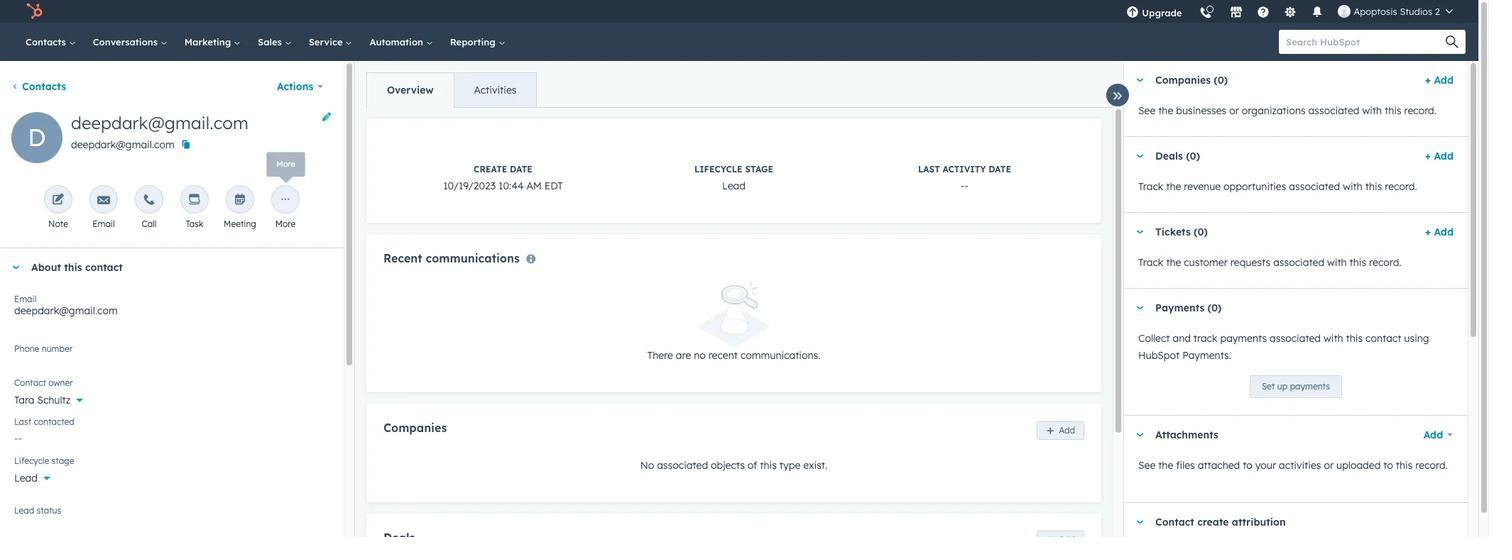 Task type: locate. For each thing, give the bounding box(es) containing it.
1 more from the top
[[275, 156, 297, 168]]

search button
[[1439, 30, 1466, 54]]

with
[[1363, 104, 1382, 117], [1343, 180, 1363, 193], [1327, 256, 1347, 269], [1324, 332, 1344, 345]]

+ add button for see the businesses or organizations associated with this record.
[[1425, 72, 1454, 89]]

0 horizontal spatial or
[[1230, 104, 1239, 117]]

1 vertical spatial caret image
[[1136, 434, 1144, 437]]

1 horizontal spatial contact
[[1366, 332, 1402, 345]]

1 vertical spatial email
[[14, 294, 36, 305]]

with for track the customer requests associated with this record.
[[1327, 256, 1347, 269]]

create
[[474, 164, 507, 175]]

deepdark@gmail.com
[[71, 112, 248, 134], [71, 138, 175, 151], [14, 305, 118, 317]]

0 horizontal spatial lifecycle
[[14, 456, 49, 467]]

more down more image
[[275, 219, 296, 229]]

2 + add button from the top
[[1425, 148, 1454, 165]]

contact inside dropdown button
[[85, 261, 123, 274]]

the left files
[[1158, 460, 1173, 472]]

1 - from the left
[[961, 180, 965, 192]]

email image
[[97, 194, 110, 207]]

caret image
[[1136, 78, 1144, 82], [1136, 154, 1144, 158], [11, 266, 20, 270], [1136, 306, 1144, 310], [1136, 521, 1144, 524]]

1 vertical spatial more
[[275, 219, 296, 229]]

activities
[[1279, 460, 1321, 472]]

associated down payments (0) dropdown button
[[1270, 332, 1321, 345]]

1 vertical spatial deepdark@gmail.com
[[71, 138, 175, 151]]

contact inside collect and track payments associated with this contact using hubspot payments.
[[1366, 332, 1402, 345]]

settings image
[[1284, 6, 1297, 19]]

to right uploaded
[[1384, 460, 1393, 472]]

1 vertical spatial companies
[[384, 421, 447, 435]]

companies for companies
[[384, 421, 447, 435]]

activity
[[943, 164, 986, 175]]

2 vertical spatial + add
[[1425, 226, 1454, 239]]

last for last activity date --
[[918, 164, 940, 175]]

companies inside dropdown button
[[1156, 74, 1211, 87]]

0 horizontal spatial contact
[[14, 378, 46, 388]]

date
[[510, 164, 533, 175], [989, 164, 1011, 175]]

track down tickets
[[1138, 256, 1164, 269]]

caret image inside "companies (0)" dropdown button
[[1136, 78, 1144, 82]]

payments inside collect and track payments associated with this contact using hubspot payments.
[[1220, 332, 1267, 345]]

lifecycle inside the lifecycle stage lead
[[695, 164, 743, 175]]

0 vertical spatial email
[[93, 219, 115, 229]]

0 vertical spatial companies
[[1156, 74, 1211, 87]]

add for track the revenue opportunities associated with this record.
[[1434, 150, 1454, 163]]

set
[[1262, 381, 1275, 392]]

1 vertical spatial see
[[1138, 460, 1156, 472]]

tickets (0)
[[1156, 226, 1208, 239]]

track down deals
[[1138, 180, 1164, 193]]

up
[[1278, 381, 1288, 392]]

0 vertical spatial +
[[1425, 74, 1431, 87]]

date right activity
[[989, 164, 1011, 175]]

payments right up
[[1290, 381, 1330, 392]]

add for see the businesses or organizations associated with this record.
[[1434, 74, 1454, 87]]

apoptosis studios 2
[[1354, 6, 1440, 17]]

lifecycle stage lead
[[695, 164, 773, 192]]

1 horizontal spatial contact
[[1156, 516, 1195, 529]]

1 vertical spatial or
[[1324, 460, 1334, 472]]

see left files
[[1138, 460, 1156, 472]]

2 + add from the top
[[1425, 150, 1454, 163]]

lead down lifecycle stage
[[14, 472, 38, 485]]

2 caret image from the top
[[1136, 434, 1144, 437]]

payments right track
[[1220, 332, 1267, 345]]

add for track the customer requests associated with this record.
[[1434, 226, 1454, 239]]

1 horizontal spatial payments
[[1290, 381, 1330, 392]]

+ for see the businesses or organizations associated with this record.
[[1425, 74, 1431, 87]]

payments
[[1156, 302, 1205, 315]]

lead left the status
[[14, 506, 34, 516]]

lifecycle
[[695, 164, 743, 175], [14, 456, 49, 467]]

lead inside the lifecycle stage lead
[[722, 180, 746, 192]]

contact up email deepdark@gmail.com
[[85, 261, 123, 274]]

collect and track payments associated with this contact using hubspot payments.
[[1138, 332, 1429, 362]]

more image
[[279, 194, 292, 207]]

caret image
[[1136, 230, 1144, 234], [1136, 434, 1144, 437]]

0 vertical spatial more
[[275, 156, 297, 168]]

contact left create
[[1156, 516, 1195, 529]]

1 horizontal spatial last
[[918, 164, 940, 175]]

0 vertical spatial contact
[[85, 261, 123, 274]]

to
[[1243, 460, 1253, 472], [1384, 460, 1393, 472]]

associated down tickets (0) dropdown button on the top of page
[[1274, 256, 1325, 269]]

associated down the deals (0) dropdown button
[[1289, 180, 1340, 193]]

tara schultz
[[14, 394, 71, 407]]

menu
[[1118, 0, 1462, 28]]

0 horizontal spatial last
[[14, 417, 31, 428]]

see
[[1138, 104, 1156, 117], [1138, 460, 1156, 472]]

email deepdark@gmail.com
[[14, 294, 118, 317]]

status
[[37, 506, 61, 516]]

lead status
[[14, 506, 61, 516]]

actions
[[277, 80, 313, 93]]

caret image inside tickets (0) dropdown button
[[1136, 230, 1144, 234]]

am
[[527, 180, 542, 192]]

email for email deepdark@gmail.com
[[14, 294, 36, 305]]

2 + from the top
[[1425, 150, 1431, 163]]

associated for opportunities
[[1289, 180, 1340, 193]]

0 horizontal spatial email
[[14, 294, 36, 305]]

the for businesses
[[1158, 104, 1173, 117]]

hubspot
[[1138, 349, 1180, 362]]

customer
[[1184, 256, 1228, 269]]

exist.
[[803, 459, 828, 472]]

(0) up businesses
[[1214, 74, 1228, 87]]

(0) right deals
[[1186, 150, 1200, 163]]

2 date from the left
[[989, 164, 1011, 175]]

to left your
[[1243, 460, 1253, 472]]

(0) inside tickets (0) dropdown button
[[1194, 226, 1208, 239]]

your
[[1256, 460, 1276, 472]]

last activity date --
[[918, 164, 1011, 192]]

+ add button for track the customer requests associated with this record.
[[1425, 224, 1454, 241]]

0 vertical spatial + add button
[[1425, 72, 1454, 89]]

lead down stage
[[722, 180, 746, 192]]

2 see from the top
[[1138, 460, 1156, 472]]

caret image left attachments
[[1136, 434, 1144, 437]]

associated
[[1309, 104, 1360, 117], [1289, 180, 1340, 193], [1274, 256, 1325, 269], [1270, 332, 1321, 345], [657, 459, 708, 472]]

associated inside collect and track payments associated with this contact using hubspot payments.
[[1270, 332, 1321, 345]]

with inside collect and track payments associated with this contact using hubspot payments.
[[1324, 332, 1344, 345]]

contacts link
[[17, 23, 84, 61], [11, 80, 66, 93]]

task image
[[188, 194, 201, 207]]

payments
[[1220, 332, 1267, 345], [1290, 381, 1330, 392]]

with for collect and track payments associated with this contact using hubspot payments.
[[1324, 332, 1344, 345]]

(0) up track
[[1208, 302, 1222, 315]]

objects
[[711, 459, 745, 472]]

lead button
[[14, 464, 330, 488]]

payments.
[[1183, 349, 1232, 362]]

0 vertical spatial contact
[[14, 378, 46, 388]]

last left activity
[[918, 164, 940, 175]]

0 vertical spatial deepdark@gmail.com
[[71, 112, 248, 134]]

contact inside dropdown button
[[1156, 516, 1195, 529]]

attached
[[1198, 460, 1240, 472]]

files
[[1176, 460, 1195, 472]]

payments (0) button
[[1124, 289, 1448, 327]]

last down tara
[[14, 417, 31, 428]]

(0) inside payments (0) dropdown button
[[1208, 302, 1222, 315]]

tara schultz image
[[1338, 5, 1351, 18]]

recent
[[709, 350, 738, 362]]

service
[[309, 36, 345, 48]]

about
[[31, 261, 61, 274]]

caret image inside attachments dropdown button
[[1136, 434, 1144, 437]]

0 vertical spatial track
[[1138, 180, 1164, 193]]

2 vertical spatial lead
[[14, 506, 34, 516]]

call image
[[143, 194, 156, 207]]

2 to from the left
[[1384, 460, 1393, 472]]

1 see from the top
[[1138, 104, 1156, 117]]

lead inside popup button
[[14, 472, 38, 485]]

the down tickets
[[1166, 256, 1181, 269]]

marketplaces image
[[1230, 6, 1243, 19]]

caret image inside the deals (0) dropdown button
[[1136, 154, 1144, 158]]

1 horizontal spatial or
[[1324, 460, 1334, 472]]

communications
[[426, 251, 520, 266]]

caret image inside "contact create attribution" dropdown button
[[1136, 521, 1144, 524]]

meeting image
[[234, 194, 246, 207]]

automation link
[[361, 23, 442, 61]]

3 + from the top
[[1425, 226, 1431, 239]]

0 vertical spatial payments
[[1220, 332, 1267, 345]]

1 + add from the top
[[1425, 74, 1454, 87]]

1 + from the top
[[1425, 74, 1431, 87]]

caret image for about
[[11, 266, 20, 270]]

track for track the customer requests associated with this record.
[[1138, 256, 1164, 269]]

1 + add button from the top
[[1425, 72, 1454, 89]]

sales link
[[249, 23, 300, 61]]

0 vertical spatial + add
[[1425, 74, 1454, 87]]

contact
[[85, 261, 123, 274], [1366, 332, 1402, 345]]

see for see the files attached to your activities or uploaded to this record.
[[1138, 460, 1156, 472]]

+ for track the revenue opportunities associated with this record.
[[1425, 150, 1431, 163]]

calling icon image
[[1200, 7, 1213, 20]]

1 horizontal spatial companies
[[1156, 74, 1211, 87]]

opportunities
[[1224, 180, 1287, 193]]

upgrade image
[[1127, 6, 1139, 19]]

0 horizontal spatial to
[[1243, 460, 1253, 472]]

1 track from the top
[[1138, 180, 1164, 193]]

track for track the revenue opportunities associated with this record.
[[1138, 180, 1164, 193]]

0 vertical spatial see
[[1138, 104, 1156, 117]]

notifications image
[[1311, 6, 1324, 19]]

1 horizontal spatial email
[[93, 219, 115, 229]]

1 vertical spatial contact
[[1366, 332, 1402, 345]]

1 vertical spatial payments
[[1290, 381, 1330, 392]]

or right activities
[[1324, 460, 1334, 472]]

+ add button
[[1425, 72, 1454, 89], [1425, 148, 1454, 165], [1425, 224, 1454, 241]]

stage
[[745, 164, 773, 175]]

1 vertical spatial contacts link
[[11, 80, 66, 93]]

studios
[[1400, 6, 1433, 17]]

lifecycle stage
[[14, 456, 74, 467]]

Last contacted text field
[[14, 425, 330, 448]]

1 vertical spatial track
[[1138, 256, 1164, 269]]

the left businesses
[[1158, 104, 1173, 117]]

reporting link
[[442, 23, 514, 61]]

(0) right tickets
[[1194, 226, 1208, 239]]

0 vertical spatial last
[[918, 164, 940, 175]]

lifecycle for lifecycle stage lead
[[695, 164, 743, 175]]

or
[[1230, 104, 1239, 117], [1324, 460, 1334, 472]]

0 vertical spatial or
[[1230, 104, 1239, 117]]

contact left the using
[[1366, 332, 1402, 345]]

1 caret image from the top
[[1136, 230, 1144, 234]]

1 date from the left
[[510, 164, 533, 175]]

0 horizontal spatial date
[[510, 164, 533, 175]]

caret image left tickets
[[1136, 230, 1144, 234]]

0 horizontal spatial payments
[[1220, 332, 1267, 345]]

(0) inside "companies (0)" dropdown button
[[1214, 74, 1228, 87]]

+ add for track the revenue opportunities associated with this record.
[[1425, 150, 1454, 163]]

2 vertical spatial deepdark@gmail.com
[[14, 305, 118, 317]]

(0) inside the deals (0) dropdown button
[[1186, 150, 1200, 163]]

or right businesses
[[1230, 104, 1239, 117]]

10/19/2023
[[443, 180, 496, 192]]

notifications button
[[1306, 0, 1330, 23]]

0 vertical spatial caret image
[[1136, 230, 1144, 234]]

0 horizontal spatial contact
[[85, 261, 123, 274]]

contact up tara
[[14, 378, 46, 388]]

1 vertical spatial contact
[[1156, 516, 1195, 529]]

tickets
[[1156, 226, 1191, 239]]

0 vertical spatial lead
[[722, 180, 746, 192]]

payments inside the set up payments link
[[1290, 381, 1330, 392]]

hubspot image
[[26, 3, 43, 20]]

more up more image
[[275, 156, 297, 168]]

caret image inside payments (0) dropdown button
[[1136, 306, 1144, 310]]

organizations
[[1242, 104, 1306, 117]]

contact for contact create attribution
[[1156, 516, 1195, 529]]

more tooltip
[[264, 149, 308, 176]]

email down about
[[14, 294, 36, 305]]

about this contact
[[31, 261, 123, 274]]

automation
[[370, 36, 426, 48]]

0 vertical spatial contacts link
[[17, 23, 84, 61]]

date up 10:44
[[510, 164, 533, 175]]

date inside last activity date --
[[989, 164, 1011, 175]]

last inside last activity date --
[[918, 164, 940, 175]]

this inside collect and track payments associated with this contact using hubspot payments.
[[1346, 332, 1363, 345]]

Phone number text field
[[14, 342, 330, 370]]

1 vertical spatial + add
[[1425, 150, 1454, 163]]

0 horizontal spatial companies
[[384, 421, 447, 435]]

caret image for deals
[[1136, 154, 1144, 158]]

2 vertical spatial + add button
[[1425, 224, 1454, 241]]

2 track from the top
[[1138, 256, 1164, 269]]

1 horizontal spatial date
[[989, 164, 1011, 175]]

1 vertical spatial lifecycle
[[14, 456, 49, 467]]

the left "revenue" on the top right
[[1166, 180, 1181, 193]]

see up deals
[[1138, 104, 1156, 117]]

3 + add from the top
[[1425, 226, 1454, 239]]

service link
[[300, 23, 361, 61]]

email down 'email' icon
[[93, 219, 115, 229]]

1 vertical spatial last
[[14, 417, 31, 428]]

contact for contact owner
[[14, 378, 46, 388]]

navigation
[[366, 72, 537, 108]]

(0) for deals (0)
[[1186, 150, 1200, 163]]

contact create attribution
[[1156, 516, 1286, 529]]

sales
[[258, 36, 285, 48]]

2 - from the left
[[965, 180, 969, 192]]

associated right organizations
[[1309, 104, 1360, 117]]

2 vertical spatial +
[[1425, 226, 1431, 239]]

about this contact button
[[0, 249, 330, 287]]

1 vertical spatial lead
[[14, 472, 38, 485]]

0 vertical spatial lifecycle
[[695, 164, 743, 175]]

1 horizontal spatial to
[[1384, 460, 1393, 472]]

email inside email deepdark@gmail.com
[[14, 294, 36, 305]]

1 vertical spatial +
[[1425, 150, 1431, 163]]

3 + add button from the top
[[1425, 224, 1454, 241]]

caret image inside about this contact dropdown button
[[11, 266, 20, 270]]

1 horizontal spatial lifecycle
[[695, 164, 743, 175]]

caret image for payments
[[1136, 306, 1144, 310]]

hubspot link
[[17, 3, 53, 20]]

1 vertical spatial + add button
[[1425, 148, 1454, 165]]

+ for track the customer requests associated with this record.
[[1425, 226, 1431, 239]]

conversations
[[93, 36, 160, 48]]



Task type: vqa. For each thing, say whether or not it's contained in the screenshot.
The User Guides element
no



Task type: describe. For each thing, give the bounding box(es) containing it.
businesses
[[1176, 104, 1227, 117]]

using
[[1404, 332, 1429, 345]]

contact create attribution button
[[1124, 504, 1454, 538]]

Search HubSpot search field
[[1279, 30, 1453, 54]]

add inside popup button
[[1424, 429, 1443, 442]]

conversations link
[[84, 23, 176, 61]]

the for customer
[[1166, 256, 1181, 269]]

stage
[[52, 456, 74, 467]]

last for last contacted
[[14, 417, 31, 428]]

tara schultz button
[[14, 386, 330, 410]]

+ add button for track the revenue opportunities associated with this record.
[[1425, 148, 1454, 165]]

phone
[[14, 344, 39, 354]]

no
[[640, 459, 654, 472]]

payments (0)
[[1156, 302, 1222, 315]]

more inside "tooltip"
[[275, 156, 297, 168]]

last contacted
[[14, 417, 74, 428]]

calling icon button
[[1194, 1, 1218, 22]]

create
[[1198, 516, 1229, 529]]

associated for requests
[[1274, 256, 1325, 269]]

recent communications
[[384, 251, 520, 266]]

marketing
[[185, 36, 234, 48]]

email for email
[[93, 219, 115, 229]]

2
[[1435, 6, 1440, 17]]

track the customer requests associated with this record.
[[1138, 256, 1402, 269]]

0 vertical spatial contacts
[[26, 36, 69, 48]]

upgrade
[[1142, 7, 1182, 18]]

contacted
[[34, 417, 74, 428]]

the for files
[[1158, 460, 1173, 472]]

with for track the revenue opportunities associated with this record.
[[1343, 180, 1363, 193]]

phone number
[[14, 344, 73, 354]]

add button
[[1415, 421, 1454, 450]]

menu containing apoptosis studios 2
[[1118, 0, 1462, 28]]

marketplaces button
[[1222, 0, 1252, 23]]

this inside about this contact dropdown button
[[64, 261, 82, 274]]

caret image for contact
[[1136, 521, 1144, 524]]

note image
[[52, 194, 65, 207]]

1 vertical spatial contacts
[[22, 80, 66, 93]]

tickets (0) button
[[1124, 213, 1420, 251]]

uploaded
[[1337, 460, 1381, 472]]

companies for companies (0)
[[1156, 74, 1211, 87]]

associated right no
[[657, 459, 708, 472]]

communications.
[[741, 350, 821, 362]]

owner
[[48, 378, 73, 388]]

(0) for tickets (0)
[[1194, 226, 1208, 239]]

caret image for companies
[[1136, 78, 1144, 82]]

of
[[748, 459, 757, 472]]

note
[[48, 219, 68, 229]]

are
[[676, 350, 691, 362]]

call
[[142, 219, 157, 229]]

lifecycle for lifecycle stage
[[14, 456, 49, 467]]

add inside button
[[1059, 425, 1075, 436]]

actions button
[[268, 72, 332, 101]]

set up payments
[[1262, 381, 1330, 392]]

+ add for see the businesses or organizations associated with this record.
[[1425, 74, 1454, 87]]

there are no recent communications.
[[647, 350, 821, 362]]

caret image for tickets (0)
[[1136, 230, 1144, 234]]

2 more from the top
[[275, 219, 296, 229]]

(0) for payments (0)
[[1208, 302, 1222, 315]]

help image
[[1257, 6, 1270, 19]]

lead for lead
[[14, 472, 38, 485]]

tara
[[14, 394, 34, 407]]

contact owner
[[14, 378, 73, 388]]

companies (0)
[[1156, 74, 1228, 87]]

help button
[[1252, 0, 1276, 23]]

1 to from the left
[[1243, 460, 1253, 472]]

apoptosis
[[1354, 6, 1398, 17]]

create date 10/19/2023 10:44 am edt
[[443, 164, 563, 192]]

set up payments link
[[1250, 376, 1342, 398]]

(0) for companies (0)
[[1214, 74, 1228, 87]]

the for revenue
[[1166, 180, 1181, 193]]

activities
[[474, 84, 517, 97]]

and
[[1173, 332, 1191, 345]]

track
[[1194, 332, 1218, 345]]

see for see the businesses or organizations associated with this record.
[[1138, 104, 1156, 117]]

requests
[[1231, 256, 1271, 269]]

settings link
[[1276, 0, 1306, 23]]

10:44
[[499, 180, 524, 192]]

overview
[[387, 84, 434, 97]]

lead for lead status
[[14, 506, 34, 516]]

attachments
[[1156, 429, 1219, 442]]

revenue
[[1184, 180, 1221, 193]]

see the files attached to your activities or uploaded to this record.
[[1138, 460, 1448, 472]]

navigation containing overview
[[366, 72, 537, 108]]

see the businesses or organizations associated with this record.
[[1138, 104, 1437, 117]]

date inside create date 10/19/2023 10:44 am edt
[[510, 164, 533, 175]]

deals
[[1156, 150, 1183, 163]]

+ add for track the customer requests associated with this record.
[[1425, 226, 1454, 239]]

number
[[42, 344, 73, 354]]

search image
[[1446, 36, 1459, 48]]

add button
[[1037, 422, 1085, 440]]

overview link
[[367, 73, 454, 107]]

attachments button
[[1124, 416, 1409, 455]]

companies (0) button
[[1124, 61, 1420, 99]]

caret image for attachments
[[1136, 434, 1144, 437]]

type
[[780, 459, 801, 472]]

attribution
[[1232, 516, 1286, 529]]

marketing link
[[176, 23, 249, 61]]

meeting
[[224, 219, 256, 229]]

edt
[[545, 180, 563, 192]]

deals (0) button
[[1124, 137, 1420, 175]]

no
[[694, 350, 706, 362]]

no associated objects of this type exist.
[[640, 459, 828, 472]]

deals (0)
[[1156, 150, 1200, 163]]

recent
[[384, 251, 422, 266]]

associated for payments
[[1270, 332, 1321, 345]]



